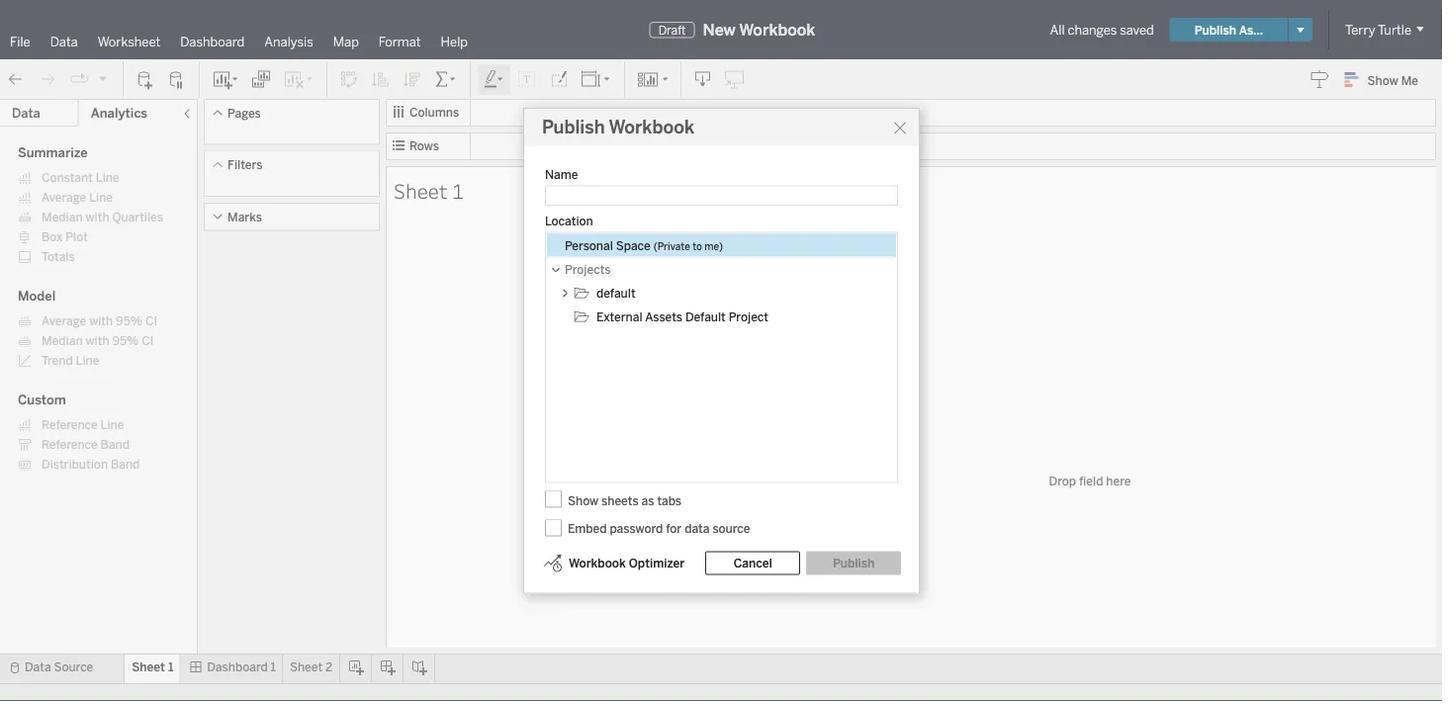 Task type: locate. For each thing, give the bounding box(es) containing it.
personal
[[565, 238, 613, 253]]

workbook down show/hide cards image on the top left
[[609, 117, 695, 138]]

95%
[[116, 314, 143, 328], [112, 334, 139, 348]]

sheet 2
[[290, 660, 333, 675]]

1
[[452, 177, 464, 204], [168, 660, 173, 675], [271, 660, 276, 675]]

row group
[[547, 234, 897, 329]]

1 horizontal spatial show
[[1368, 73, 1399, 87]]

line up reference band
[[100, 418, 124, 432]]

reference up reference band
[[42, 418, 98, 432]]

median up box plot
[[42, 210, 83, 225]]

analysis
[[264, 34, 313, 49]]

sheet 1 down rows
[[394, 177, 464, 204]]

name
[[545, 167, 578, 182]]

0 vertical spatial show
[[1368, 73, 1399, 87]]

show me button
[[1336, 64, 1436, 95]]

0 vertical spatial with
[[86, 210, 109, 225]]

publish workbook dialog
[[523, 108, 920, 594]]

2 vertical spatial data
[[25, 660, 51, 675]]

dashboard left sheet 2
[[207, 660, 268, 675]]

0 vertical spatial band
[[100, 438, 130, 452]]

external
[[597, 310, 643, 324]]

average
[[42, 190, 86, 205], [42, 314, 86, 328]]

0 vertical spatial 95%
[[116, 314, 143, 328]]

0 horizontal spatial publish
[[542, 117, 605, 138]]

2 horizontal spatial publish
[[1195, 23, 1237, 37]]

swap rows and columns image
[[339, 70, 359, 90]]

show inside button
[[1368, 73, 1399, 87]]

download image
[[694, 70, 713, 90]]

with for median with quartiles
[[86, 210, 109, 225]]

show for show me
[[1368, 73, 1399, 87]]

0 vertical spatial publish
[[1195, 23, 1237, 37]]

1 horizontal spatial publish
[[833, 556, 875, 571]]

external assets default project
[[597, 310, 769, 324]]

show inside publish workbook dialog
[[568, 493, 599, 508]]

dashboard for dashboard 1
[[207, 660, 268, 675]]

to
[[693, 240, 702, 252]]

replay animation image
[[69, 69, 89, 89]]

redo image
[[38, 70, 57, 90]]

workbook optimizer
[[569, 556, 685, 571]]

publish inside 'publish' button
[[833, 556, 875, 571]]

publish
[[1195, 23, 1237, 37], [542, 117, 605, 138], [833, 556, 875, 571]]

1 vertical spatial sheet 1
[[132, 660, 173, 675]]

publish workbook
[[542, 117, 695, 138]]

columns
[[410, 105, 459, 120]]

show for show sheets as tabs
[[568, 493, 599, 508]]

0 vertical spatial average
[[42, 190, 86, 205]]

duplicate image
[[251, 70, 271, 90]]

1 vertical spatial data
[[12, 105, 40, 121]]

ci for median with 95% ci
[[142, 334, 154, 348]]

0 vertical spatial workbook
[[739, 20, 816, 39]]

None text field
[[545, 185, 898, 206]]

1 vertical spatial publish
[[542, 117, 605, 138]]

sheet 1
[[394, 177, 464, 204], [132, 660, 173, 675]]

2 average from the top
[[42, 314, 86, 328]]

1 vertical spatial ci
[[142, 334, 154, 348]]

median for median with quartiles
[[42, 210, 83, 225]]

to use edit in desktop, save the workbook outside of personal space image
[[725, 70, 745, 90]]

band down reference band
[[111, 458, 140, 472]]

2 vertical spatial publish
[[833, 556, 875, 571]]

line down "median with 95% ci"
[[76, 354, 99, 368]]

show up embed
[[568, 493, 599, 508]]

1 vertical spatial average
[[42, 314, 86, 328]]

line up average line
[[96, 171, 119, 185]]

ci for average with 95% ci
[[145, 314, 157, 328]]

0 vertical spatial reference
[[42, 418, 98, 432]]

95% for median with 95% ci
[[112, 334, 139, 348]]

1 vertical spatial median
[[42, 334, 83, 348]]

average for average line
[[42, 190, 86, 205]]

publish for as...
[[1195, 23, 1237, 37]]

ci down the average with 95% ci
[[142, 334, 154, 348]]

1 average from the top
[[42, 190, 86, 205]]

1 vertical spatial workbook
[[609, 117, 695, 138]]

constant
[[42, 171, 93, 185]]

totals image
[[434, 70, 458, 90]]

1 vertical spatial dashboard
[[207, 660, 268, 675]]

1 median from the top
[[42, 210, 83, 225]]

embed
[[568, 521, 607, 535]]

95% down the average with 95% ci
[[112, 334, 139, 348]]

saved
[[1120, 22, 1154, 38]]

pages
[[228, 106, 261, 120]]

1 vertical spatial reference
[[42, 438, 98, 452]]

0 vertical spatial median
[[42, 210, 83, 225]]

show left me
[[1368, 73, 1399, 87]]

data left source
[[25, 660, 51, 675]]

sheet 1 right source
[[132, 660, 173, 675]]

plot
[[65, 230, 88, 244]]

format workbook image
[[549, 70, 569, 90]]

dashboard for dashboard
[[180, 34, 245, 49]]

95% up "median with 95% ci"
[[116, 314, 143, 328]]

tabs
[[657, 493, 682, 508]]

0 vertical spatial dashboard
[[180, 34, 245, 49]]

line for constant line
[[96, 171, 119, 185]]

sheet right source
[[132, 660, 165, 675]]

show
[[1368, 73, 1399, 87], [568, 493, 599, 508]]

dashboard 1
[[207, 660, 276, 675]]

1 down columns
[[452, 177, 464, 204]]

turtle
[[1378, 22, 1412, 38]]

sheet left 2
[[290, 660, 323, 675]]

median with 95% ci
[[42, 334, 154, 348]]

median up 'trend'
[[42, 334, 83, 348]]

project
[[729, 310, 769, 324]]

distribution
[[42, 458, 108, 472]]

1 vertical spatial with
[[89, 314, 113, 328]]

average down model on the top left of page
[[42, 314, 86, 328]]

1 vertical spatial band
[[111, 458, 140, 472]]

sheet
[[394, 177, 448, 204], [132, 660, 165, 675], [290, 660, 323, 675]]

1 left dashboard 1
[[168, 660, 173, 675]]

0 vertical spatial ci
[[145, 314, 157, 328]]

workbook down embed
[[569, 556, 626, 571]]

average down 'constant'
[[42, 190, 86, 205]]

fit image
[[581, 70, 612, 90]]

data guide image
[[1310, 69, 1330, 89]]

undo image
[[6, 70, 26, 90]]

new worksheet image
[[212, 70, 239, 90]]

ci
[[145, 314, 157, 328], [142, 334, 154, 348]]

line up median with quartiles
[[89, 190, 113, 205]]

quartiles
[[112, 210, 163, 225]]

personal space (private to me)
[[565, 238, 723, 253]]

band up distribution band at the bottom left of the page
[[100, 438, 130, 452]]

publish as...
[[1195, 23, 1263, 37]]

data up replay animation icon
[[50, 34, 78, 49]]

2 reference from the top
[[42, 438, 98, 452]]

format
[[379, 34, 421, 49]]

1 left sheet 2
[[271, 660, 276, 675]]

me)
[[705, 240, 723, 252]]

row group inside publish workbook dialog
[[547, 234, 897, 329]]

1 reference from the top
[[42, 418, 98, 432]]

reference for reference band
[[42, 438, 98, 452]]

row group containing personal space
[[547, 234, 897, 329]]

2 horizontal spatial 1
[[452, 177, 464, 204]]

publish button
[[806, 552, 901, 575]]

with for average with 95% ci
[[89, 314, 113, 328]]

ci up "median with 95% ci"
[[145, 314, 157, 328]]

0 horizontal spatial show
[[568, 493, 599, 508]]

with up "median with 95% ci"
[[89, 314, 113, 328]]

collapse image
[[181, 108, 193, 120]]

1 vertical spatial show
[[568, 493, 599, 508]]

all changes saved
[[1050, 22, 1154, 38]]

assets
[[645, 310, 683, 324]]

publish inside publish as... "button"
[[1195, 23, 1237, 37]]

2 vertical spatial with
[[86, 334, 109, 348]]

reference
[[42, 418, 98, 432], [42, 438, 98, 452]]

data
[[50, 34, 78, 49], [12, 105, 40, 121], [25, 660, 51, 675]]

workbook right new
[[739, 20, 816, 39]]

0 vertical spatial data
[[50, 34, 78, 49]]

password
[[610, 521, 663, 535]]

dashboard
[[180, 34, 245, 49], [207, 660, 268, 675]]

1 horizontal spatial sheet 1
[[394, 177, 464, 204]]

file
[[10, 34, 30, 49]]

1 horizontal spatial 1
[[271, 660, 276, 675]]

band
[[100, 438, 130, 452], [111, 458, 140, 472]]

as
[[642, 493, 654, 508]]

dashboard up new worksheet 'image'
[[180, 34, 245, 49]]

reference up distribution
[[42, 438, 98, 452]]

data down the undo image
[[12, 105, 40, 121]]

analytics
[[91, 105, 148, 121]]

2 vertical spatial workbook
[[569, 556, 626, 571]]

summarize
[[18, 145, 88, 161]]

band for reference band
[[100, 438, 130, 452]]

with down the average with 95% ci
[[86, 334, 109, 348]]

sort ascending image
[[371, 70, 391, 90]]

2 horizontal spatial sheet
[[394, 177, 448, 204]]

median
[[42, 210, 83, 225], [42, 334, 83, 348]]

2 median from the top
[[42, 334, 83, 348]]

band for distribution band
[[111, 458, 140, 472]]

all
[[1050, 22, 1065, 38]]

sheet down rows
[[394, 177, 448, 204]]

1 vertical spatial 95%
[[112, 334, 139, 348]]

terry
[[1346, 22, 1376, 38]]

workbook
[[739, 20, 816, 39], [609, 117, 695, 138], [569, 556, 626, 571]]

0 horizontal spatial sheet 1
[[132, 660, 173, 675]]

model
[[18, 288, 56, 304]]

location
[[545, 214, 593, 228]]

marks
[[228, 210, 262, 224]]

projects
[[565, 262, 611, 277]]

line
[[96, 171, 119, 185], [89, 190, 113, 205], [76, 354, 99, 368], [100, 418, 124, 432]]

with
[[86, 210, 109, 225], [89, 314, 113, 328], [86, 334, 109, 348]]

with down average line
[[86, 210, 109, 225]]



Task type: vqa. For each thing, say whether or not it's contained in the screenshot.
the topmost Reference
yes



Task type: describe. For each thing, give the bounding box(es) containing it.
line for average line
[[89, 190, 113, 205]]

reference line
[[42, 418, 124, 432]]

cancel
[[734, 556, 772, 571]]

default
[[686, 310, 726, 324]]

clear sheet image
[[283, 70, 315, 90]]

0 vertical spatial sheet 1
[[394, 177, 464, 204]]

replay animation image
[[97, 72, 109, 84]]

box plot
[[42, 230, 88, 244]]

worksheet
[[98, 34, 161, 49]]

workbook inside button
[[569, 556, 626, 571]]

1 horizontal spatial sheet
[[290, 660, 323, 675]]

cancel button
[[706, 552, 801, 575]]

publish as... button
[[1170, 18, 1288, 42]]

trend
[[42, 354, 73, 368]]

with for median with 95% ci
[[86, 334, 109, 348]]

me
[[1402, 73, 1419, 87]]

median for median with 95% ci
[[42, 334, 83, 348]]

terry turtle
[[1346, 22, 1412, 38]]

show me
[[1368, 73, 1419, 87]]

box
[[42, 230, 63, 244]]

new data source image
[[136, 70, 155, 90]]

rows
[[410, 139, 439, 153]]

highlight image
[[483, 70, 506, 90]]

reference band
[[42, 438, 130, 452]]

show labels image
[[517, 70, 537, 90]]

workbook for publish workbook
[[609, 117, 695, 138]]

none text field inside publish workbook dialog
[[545, 185, 898, 206]]

space
[[616, 238, 651, 253]]

map
[[333, 34, 359, 49]]

average with 95% ci
[[42, 314, 157, 328]]

trend line
[[42, 354, 99, 368]]

line for trend line
[[76, 354, 99, 368]]

embed password for data source
[[568, 521, 750, 535]]

0 horizontal spatial sheet
[[132, 660, 165, 675]]

line for reference line
[[100, 418, 124, 432]]

average line
[[42, 190, 113, 205]]

constant line
[[42, 171, 119, 185]]

as...
[[1239, 23, 1263, 37]]

data
[[685, 521, 710, 535]]

totals
[[42, 250, 75, 264]]

95% for average with 95% ci
[[116, 314, 143, 328]]

changes
[[1068, 22, 1117, 38]]

(private
[[654, 240, 690, 252]]

default
[[597, 286, 636, 300]]

help
[[441, 34, 468, 49]]

here
[[1106, 474, 1131, 488]]

sheets
[[602, 493, 639, 508]]

0 horizontal spatial 1
[[168, 660, 173, 675]]

new
[[703, 20, 736, 39]]

publish for workbook
[[542, 117, 605, 138]]

sort descending image
[[403, 70, 422, 90]]

optimizer
[[629, 556, 685, 571]]

for
[[666, 521, 682, 535]]

source
[[54, 660, 93, 675]]

workbook for new workbook
[[739, 20, 816, 39]]

median with quartiles
[[42, 210, 163, 225]]

pause auto updates image
[[167, 70, 187, 90]]

data source
[[25, 660, 93, 675]]

workbook optimizer button
[[542, 552, 686, 575]]

reference for reference line
[[42, 418, 98, 432]]

draft
[[659, 23, 686, 37]]

distribution band
[[42, 458, 140, 472]]

drop field here
[[1049, 474, 1131, 488]]

field
[[1079, 474, 1103, 488]]

drop
[[1049, 474, 1076, 488]]

source
[[713, 521, 750, 535]]

show sheets as tabs
[[568, 493, 682, 508]]

show/hide cards image
[[637, 70, 669, 90]]

2
[[326, 660, 333, 675]]

custom
[[18, 392, 66, 408]]

new workbook
[[703, 20, 816, 39]]

filters
[[228, 158, 263, 172]]

average for average with 95% ci
[[42, 314, 86, 328]]



